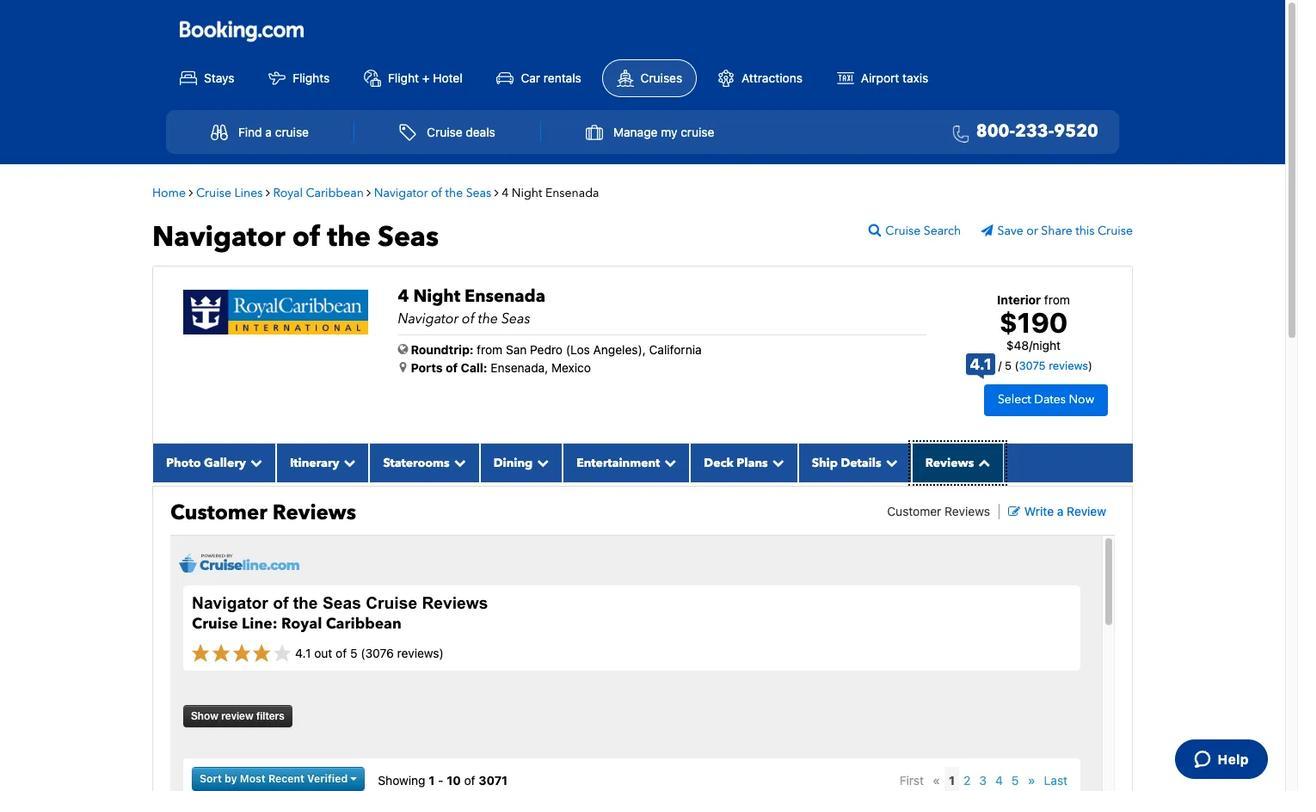 Task type: vqa. For each thing, say whether or not it's contained in the screenshot.
Caribbean in the 'Navigator of the Seas Cruise Reviews Cruise Line: Royal Caribbean'
yes



Task type: describe. For each thing, give the bounding box(es) containing it.
sort
[[200, 773, 222, 785]]

line:
[[242, 613, 277, 634]]

4 night ensenada
[[502, 185, 599, 201]]

verified
[[307, 773, 348, 785]]

staterooms
[[383, 455, 450, 471]]

rentals
[[544, 70, 581, 85]]

0 vertical spatial caribbean
[[306, 185, 364, 201]]

out
[[314, 646, 332, 661]]

save or share this cruise
[[998, 223, 1133, 239]]

reviews down itinerary
[[273, 499, 356, 527]]

hotel
[[433, 70, 463, 85]]

flights link
[[255, 60, 344, 96]]

cruise lines link
[[196, 185, 263, 201]]

night for 4 night ensenada
[[512, 185, 542, 201]]

chevron down image for deck plans
[[768, 457, 784, 469]]

reviews)
[[397, 646, 444, 661]]

cruise right the 'this'
[[1098, 223, 1133, 239]]

staterooms button
[[369, 444, 480, 482]]

cruise deals
[[427, 125, 495, 139]]

cruises link
[[602, 59, 697, 97]]

first
[[900, 773, 924, 788]]

of inside 4 night ensenada navigator of the seas
[[462, 309, 475, 328]]

dining button
[[480, 444, 563, 482]]

reviews button
[[912, 444, 1004, 482]]

cruise lines
[[196, 185, 263, 201]]

cruiseline.com logo image
[[179, 553, 299, 573]]

reviews inside dropdown button
[[925, 455, 974, 471]]

navigator inside 4 night ensenada navigator of the seas
[[398, 309, 459, 328]]

royal inside navigator of the seas cruise reviews cruise line: royal caribbean
[[281, 613, 322, 634]]

chevron up image
[[974, 457, 991, 469]]

royal caribbean image
[[183, 290, 368, 335]]

reviews
[[1049, 359, 1088, 373]]

«
[[933, 773, 941, 788]]

deck
[[704, 455, 734, 471]]

angle right image for home
[[189, 186, 193, 198]]

royal caribbean
[[273, 185, 364, 201]]

show review filters
[[191, 710, 285, 723]]

angle right image for navigator of the seas
[[494, 186, 499, 198]]

3
[[980, 773, 987, 788]]

most
[[240, 773, 266, 785]]

now
[[1069, 392, 1095, 408]]

last link
[[1040, 767, 1072, 792]]

of down roundtrip:
[[446, 360, 458, 375]]

san
[[506, 342, 527, 357]]

show review filters button
[[183, 705, 292, 728]]

pedro
[[530, 342, 563, 357]]

the down royal caribbean
[[327, 218, 371, 256]]

4 for 4 night ensenada navigator of the seas
[[398, 284, 409, 308]]

dates
[[1034, 392, 1066, 408]]

(3076
[[361, 646, 394, 661]]

ensenada for 4 night ensenada
[[545, 185, 599, 201]]

seas inside navigator of the seas cruise reviews cruise line: royal caribbean
[[323, 594, 361, 613]]

of right 10
[[464, 773, 475, 788]]

recent
[[268, 773, 305, 785]]

stays link
[[166, 60, 248, 96]]

cruise left line: at bottom
[[192, 613, 238, 634]]

9520
[[1054, 120, 1099, 143]]

ensenada for 4 night ensenada navigator of the seas
[[465, 284, 546, 308]]

photo gallery
[[166, 455, 246, 471]]

paper plane image
[[981, 224, 998, 236]]

car rentals
[[521, 70, 581, 85]]

showing 1 - 10 of 3071
[[378, 773, 508, 788]]

(
[[1015, 359, 1019, 373]]

select          dates now link
[[984, 385, 1108, 416]]

dining
[[494, 455, 533, 471]]

2 1 from the left
[[949, 773, 955, 788]]

« link
[[928, 767, 945, 792]]

+
[[422, 70, 430, 85]]

ports of call: ensenada, mexico
[[411, 360, 591, 375]]

ship
[[812, 455, 838, 471]]

from for $190
[[1044, 292, 1070, 307]]

navigator down 'cruise deals' link
[[374, 185, 428, 201]]

seas inside 4 night ensenada navigator of the seas
[[502, 309, 531, 328]]

2 vertical spatial 5
[[1012, 773, 1019, 788]]

write a review link
[[1008, 504, 1106, 519]]

photo
[[166, 455, 201, 471]]

10
[[447, 773, 461, 788]]

deck plans
[[704, 455, 768, 471]]

the down 'cruise deals' link
[[445, 185, 463, 201]]

details
[[841, 455, 882, 471]]

800-233-9520 link
[[946, 120, 1099, 145]]

manage
[[613, 125, 658, 139]]

cruises
[[641, 70, 682, 85]]

booking.com home image
[[180, 20, 304, 43]]

chevron down image for entertainment
[[660, 457, 677, 469]]

1 1 from the left
[[429, 773, 435, 788]]

navigator of the seas main content
[[144, 173, 1142, 792]]

of down 'cruise deals' link
[[431, 185, 442, 201]]

3075 reviews link
[[1019, 359, 1088, 373]]

0 horizontal spatial customer reviews
[[170, 499, 356, 527]]

home link
[[152, 185, 186, 201]]

-
[[438, 773, 444, 788]]

ports
[[411, 360, 443, 375]]

the inside navigator of the seas cruise reviews cruise line: royal caribbean
[[293, 594, 318, 613]]

first « 1 2 3 4 5 » last
[[900, 773, 1068, 788]]

show
[[191, 710, 219, 723]]

map marker image
[[400, 361, 407, 373]]

lines
[[234, 185, 263, 201]]

ship details
[[812, 455, 882, 471]]

globe image
[[398, 343, 408, 355]]

4.1 / 5 ( 3075 reviews )
[[970, 355, 1093, 373]]

plans
[[737, 455, 768, 471]]

0 vertical spatial navigator of the seas
[[374, 185, 491, 201]]

caribbean inside navigator of the seas cruise reviews cruise line: royal caribbean
[[326, 613, 402, 634]]

gallery
[[204, 455, 246, 471]]

travel menu navigation
[[166, 110, 1119, 154]]

deals
[[466, 125, 495, 139]]

2 vertical spatial 4
[[996, 773, 1003, 788]]

1 link
[[945, 767, 959, 792]]

customer reviews link
[[887, 504, 990, 519]]



Task type: locate. For each thing, give the bounding box(es) containing it.
4 right navigator of the seas link
[[502, 185, 509, 201]]

chevron down image left staterooms
[[339, 457, 356, 469]]

reviews up reviews)
[[422, 594, 488, 613]]

1 vertical spatial from
[[477, 342, 503, 357]]

1 horizontal spatial angle right image
[[494, 186, 499, 198]]

airport
[[861, 70, 899, 85]]

royal caribbean link
[[273, 185, 364, 201]]

from
[[1044, 292, 1070, 307], [477, 342, 503, 357]]

cruise inside travel menu navigation
[[427, 125, 463, 139]]

save
[[998, 223, 1024, 239]]

/ left (
[[999, 359, 1002, 373]]

1 chevron down image from the left
[[246, 457, 262, 469]]

0 horizontal spatial chevron down image
[[339, 457, 356, 469]]

angle right image
[[189, 186, 193, 198], [367, 186, 371, 198]]

navigator down cruise lines
[[152, 218, 285, 256]]

a for find
[[265, 125, 272, 139]]

1 left -
[[429, 773, 435, 788]]

)
[[1088, 359, 1093, 373]]

navigator up roundtrip:
[[398, 309, 459, 328]]

1 vertical spatial a
[[1057, 504, 1064, 519]]

0 horizontal spatial angle right image
[[189, 186, 193, 198]]

angle right image right royal caribbean
[[367, 186, 371, 198]]

write a review
[[1025, 504, 1106, 519]]

ship details button
[[798, 444, 912, 482]]

0 vertical spatial royal
[[273, 185, 303, 201]]

angle right image right home link
[[189, 186, 193, 198]]

1 vertical spatial 4
[[398, 284, 409, 308]]

the inside 4 night ensenada navigator of the seas
[[478, 309, 498, 328]]

233-
[[1015, 120, 1054, 143]]

cruise inside manage my cruise dropdown button
[[681, 125, 715, 139]]

search
[[924, 223, 961, 239]]

1 left 2
[[949, 773, 955, 788]]

3 chevron down image from the left
[[533, 457, 549, 469]]

seas down navigator of the seas link
[[378, 218, 439, 256]]

1 horizontal spatial chevron down image
[[660, 457, 677, 469]]

car
[[521, 70, 540, 85]]

night inside 4 night ensenada navigator of the seas
[[413, 284, 460, 308]]

1 vertical spatial 5
[[350, 646, 357, 661]]

the
[[445, 185, 463, 201], [327, 218, 371, 256], [478, 309, 498, 328], [293, 594, 318, 613]]

0 vertical spatial 4.1
[[970, 355, 992, 373]]

4.1 out of 5 (3076 reviews)
[[295, 646, 444, 661]]

this
[[1076, 223, 1095, 239]]

car rentals link
[[483, 60, 595, 96]]

1 angle right image from the left
[[189, 186, 193, 198]]

1 chevron down image from the left
[[339, 457, 356, 469]]

write
[[1025, 504, 1054, 519]]

find a cruise
[[238, 125, 309, 139]]

1 vertical spatial /
[[999, 359, 1002, 373]]

/ inside interior from $190 $48 / night
[[1029, 338, 1033, 353]]

chevron down image left ship
[[768, 457, 784, 469]]

first link
[[895, 767, 928, 792]]

flight + hotel link
[[350, 60, 476, 96]]

showing
[[378, 773, 425, 788]]

4.1 for 4.1 / 5 ( 3075 reviews )
[[970, 355, 992, 373]]

chevron down image
[[246, 457, 262, 469], [450, 457, 466, 469], [533, 457, 549, 469], [882, 457, 898, 469]]

5 left (3076
[[350, 646, 357, 661]]

cruise for manage my cruise
[[681, 125, 715, 139]]

navigator
[[374, 185, 428, 201], [152, 218, 285, 256], [398, 309, 459, 328], [192, 594, 268, 613]]

customer reviews up cruiseline.com logo
[[170, 499, 356, 527]]

customer down "reviews" dropdown button
[[887, 504, 942, 519]]

from right interior
[[1044, 292, 1070, 307]]

navigator up line: at bottom
[[192, 594, 268, 613]]

manage my cruise
[[613, 125, 715, 139]]

home
[[152, 185, 186, 201]]

customer down photo gallery dropdown button
[[170, 499, 267, 527]]

chevron down image for dining
[[533, 457, 549, 469]]

800-
[[976, 120, 1015, 143]]

0 vertical spatial ensenada
[[545, 185, 599, 201]]

5 link
[[1007, 767, 1023, 792]]

chevron down image left dining
[[450, 457, 466, 469]]

chevron down image inside staterooms dropdown button
[[450, 457, 466, 469]]

attractions link
[[704, 60, 816, 96]]

seas up san
[[502, 309, 531, 328]]

of down royal caribbean link
[[292, 218, 320, 256]]

chevron down image inside the itinerary dropdown button
[[339, 457, 356, 469]]

0 horizontal spatial customer
[[170, 499, 267, 527]]

1 vertical spatial 4.1
[[295, 646, 311, 661]]

royal right lines
[[273, 185, 303, 201]]

cruise right my
[[681, 125, 715, 139]]

airport taxis link
[[823, 60, 942, 96]]

navigator of the seas down 'cruise deals' link
[[374, 185, 491, 201]]

navigator inside navigator of the seas cruise reviews cruise line: royal caribbean
[[192, 594, 268, 613]]

0 vertical spatial 5
[[1005, 359, 1012, 373]]

0 horizontal spatial angle right image
[[266, 186, 270, 198]]

0 horizontal spatial 4
[[398, 284, 409, 308]]

2 horizontal spatial chevron down image
[[768, 457, 784, 469]]

royal up out
[[281, 613, 322, 634]]

by
[[225, 773, 237, 785]]

chevron down image for photo gallery
[[246, 457, 262, 469]]

5 inside 4.1 / 5 ( 3075 reviews )
[[1005, 359, 1012, 373]]

2 angle right image from the left
[[494, 186, 499, 198]]

1 horizontal spatial /
[[1029, 338, 1033, 353]]

chevron down image for itinerary
[[339, 457, 356, 469]]

airport taxis
[[861, 70, 929, 85]]

edit image
[[1008, 506, 1020, 518]]

3071
[[479, 773, 508, 788]]

cruise left lines
[[196, 185, 231, 201]]

2 cruise from the left
[[681, 125, 715, 139]]

navigator of the seas down royal caribbean link
[[152, 218, 439, 256]]

1 vertical spatial navigator of the seas
[[152, 218, 439, 256]]

800-233-9520
[[976, 120, 1099, 143]]

0 vertical spatial a
[[265, 125, 272, 139]]

0 vertical spatial from
[[1044, 292, 1070, 307]]

» link
[[1023, 767, 1040, 792]]

2 chevron down image from the left
[[660, 457, 677, 469]]

0 horizontal spatial night
[[413, 284, 460, 308]]

navigator of the seas cruise reviews cruise line: royal caribbean
[[192, 594, 488, 634]]

cruise for find a cruise
[[275, 125, 309, 139]]

1 horizontal spatial 4.1
[[970, 355, 992, 373]]

angle right image
[[266, 186, 270, 198], [494, 186, 499, 198]]

night
[[512, 185, 542, 201], [413, 284, 460, 308]]

flight + hotel
[[388, 70, 463, 85]]

select          dates now
[[998, 392, 1095, 408]]

4 for 4 night ensenada
[[502, 185, 509, 201]]

reviews inside navigator of the seas cruise reviews cruise line: royal caribbean
[[422, 594, 488, 613]]

a right write
[[1057, 504, 1064, 519]]

chevron down image inside ship details dropdown button
[[882, 457, 898, 469]]

manage my cruise button
[[567, 115, 733, 149]]

cruise inside find a cruise link
[[275, 125, 309, 139]]

review
[[1067, 504, 1106, 519]]

1 vertical spatial royal
[[281, 613, 322, 634]]

1 horizontal spatial from
[[1044, 292, 1070, 307]]

angle right image right lines
[[266, 186, 270, 198]]

call:
[[461, 360, 487, 375]]

1 horizontal spatial cruise
[[681, 125, 715, 139]]

ensenada,
[[491, 360, 548, 375]]

3 link
[[975, 767, 991, 792]]

1 horizontal spatial angle right image
[[367, 186, 371, 198]]

1 horizontal spatial customer reviews
[[887, 504, 990, 519]]

a for write
[[1057, 504, 1064, 519]]

my
[[661, 125, 678, 139]]

deck plans button
[[690, 444, 798, 482]]

stays
[[204, 70, 234, 85]]

photo gallery button
[[152, 444, 276, 482]]

1 vertical spatial night
[[413, 284, 460, 308]]

angle right image for royal caribbean
[[367, 186, 371, 198]]

1 vertical spatial caribbean
[[326, 613, 402, 634]]

0 horizontal spatial 4.1
[[295, 646, 311, 661]]

1 horizontal spatial night
[[512, 185, 542, 201]]

1 vertical spatial ensenada
[[465, 284, 546, 308]]

night
[[1033, 338, 1061, 353]]

1 horizontal spatial 4
[[502, 185, 509, 201]]

interior from $190 $48 / night
[[997, 292, 1070, 353]]

cruise search
[[886, 223, 961, 239]]

a inside main content
[[1057, 504, 1064, 519]]

chevron down image left entertainment on the bottom of page
[[533, 457, 549, 469]]

3 chevron down image from the left
[[768, 457, 784, 469]]

5 right "4" link
[[1012, 773, 1019, 788]]

4 left 5 link
[[996, 773, 1003, 788]]

chevron down image
[[339, 457, 356, 469], [660, 457, 677, 469], [768, 457, 784, 469]]

customer
[[170, 499, 267, 527], [887, 504, 942, 519]]

of up line: at bottom
[[273, 594, 289, 613]]

0 horizontal spatial a
[[265, 125, 272, 139]]

save or share this cruise link
[[981, 223, 1133, 239]]

2 chevron down image from the left
[[450, 457, 466, 469]]

navigator of the seas link
[[374, 185, 494, 201]]

0 horizontal spatial from
[[477, 342, 503, 357]]

2 horizontal spatial 4
[[996, 773, 1003, 788]]

cruise left search
[[886, 223, 921, 239]]

customer reviews down "reviews" dropdown button
[[887, 504, 990, 519]]

a inside navigation
[[265, 125, 272, 139]]

reviews up "customer reviews" link
[[925, 455, 974, 471]]

sort by most recent verified link
[[192, 767, 365, 791]]

chevron down image left deck
[[660, 457, 677, 469]]

entertainment button
[[563, 444, 690, 482]]

0 vertical spatial 4
[[502, 185, 509, 201]]

4.1 left out
[[295, 646, 311, 661]]

angle right image left the 4 night ensenada
[[494, 186, 499, 198]]

2 link
[[959, 767, 975, 792]]

search image
[[869, 223, 886, 236]]

review
[[221, 710, 254, 723]]

from inside interior from $190 $48 / night
[[1044, 292, 1070, 307]]

1 horizontal spatial a
[[1057, 504, 1064, 519]]

of inside navigator of the seas cruise reviews cruise line: royal caribbean
[[273, 594, 289, 613]]

1 angle right image from the left
[[266, 186, 270, 198]]

chevron down image for staterooms
[[450, 457, 466, 469]]

2 angle right image from the left
[[367, 186, 371, 198]]

1 horizontal spatial customer
[[887, 504, 942, 519]]

angle right image for cruise lines
[[266, 186, 270, 198]]

/ up 4.1 / 5 ( 3075 reviews )
[[1029, 338, 1033, 353]]

0 vertical spatial night
[[512, 185, 542, 201]]

cruise right find
[[275, 125, 309, 139]]

flight
[[388, 70, 419, 85]]

seas down deals
[[466, 185, 491, 201]]

4 chevron down image from the left
[[882, 457, 898, 469]]

share
[[1041, 223, 1073, 239]]

from for san
[[477, 342, 503, 357]]

the up ports of call: ensenada, mexico on the top
[[478, 309, 498, 328]]

night for 4 night ensenada navigator of the seas
[[413, 284, 460, 308]]

chevron down image inside deck plans dropdown button
[[768, 457, 784, 469]]

ensenada inside 4 night ensenada navigator of the seas
[[465, 284, 546, 308]]

roundtrip: from san pedro (los angeles), california
[[411, 342, 702, 357]]

cruise up (3076
[[366, 594, 417, 613]]

4.1 for 4.1 out of 5 (3076 reviews)
[[295, 646, 311, 661]]

chevron down image right ship
[[882, 457, 898, 469]]

0 vertical spatial /
[[1029, 338, 1033, 353]]

chevron down image inside the dining dropdown button
[[533, 457, 549, 469]]

chevron down image for ship details
[[882, 457, 898, 469]]

from up ports of call: ensenada, mexico on the top
[[477, 342, 503, 357]]

0 horizontal spatial 1
[[429, 773, 435, 788]]

entertainment
[[577, 455, 660, 471]]

chevron down image left itinerary
[[246, 457, 262, 469]]

angeles),
[[593, 342, 646, 357]]

navigator of the seas
[[374, 185, 491, 201], [152, 218, 439, 256]]

4 up globe icon on the top left of page
[[398, 284, 409, 308]]

$48
[[1007, 338, 1029, 353]]

4.1 left (
[[970, 355, 992, 373]]

chevron down image inside entertainment dropdown button
[[660, 457, 677, 469]]

itinerary
[[290, 455, 339, 471]]

$190
[[1000, 306, 1068, 339]]

4 link
[[991, 767, 1007, 792]]

of right out
[[336, 646, 347, 661]]

1 cruise from the left
[[275, 125, 309, 139]]

cruise
[[275, 125, 309, 139], [681, 125, 715, 139]]

0 horizontal spatial /
[[999, 359, 1002, 373]]

5 left (
[[1005, 359, 1012, 373]]

a right find
[[265, 125, 272, 139]]

the up out
[[293, 594, 318, 613]]

1 horizontal spatial 1
[[949, 773, 955, 788]]

or
[[1027, 223, 1038, 239]]

chevron down image inside photo gallery dropdown button
[[246, 457, 262, 469]]

4 inside 4 night ensenada navigator of the seas
[[398, 284, 409, 308]]

3075
[[1019, 359, 1046, 373]]

of up roundtrip:
[[462, 309, 475, 328]]

seas up out
[[323, 594, 361, 613]]

reviews left edit icon
[[945, 504, 990, 519]]

find a cruise link
[[192, 115, 328, 149]]

/ inside 4.1 / 5 ( 3075 reviews )
[[999, 359, 1002, 373]]

find
[[238, 125, 262, 139]]

0 horizontal spatial cruise
[[275, 125, 309, 139]]

cruise left deals
[[427, 125, 463, 139]]



